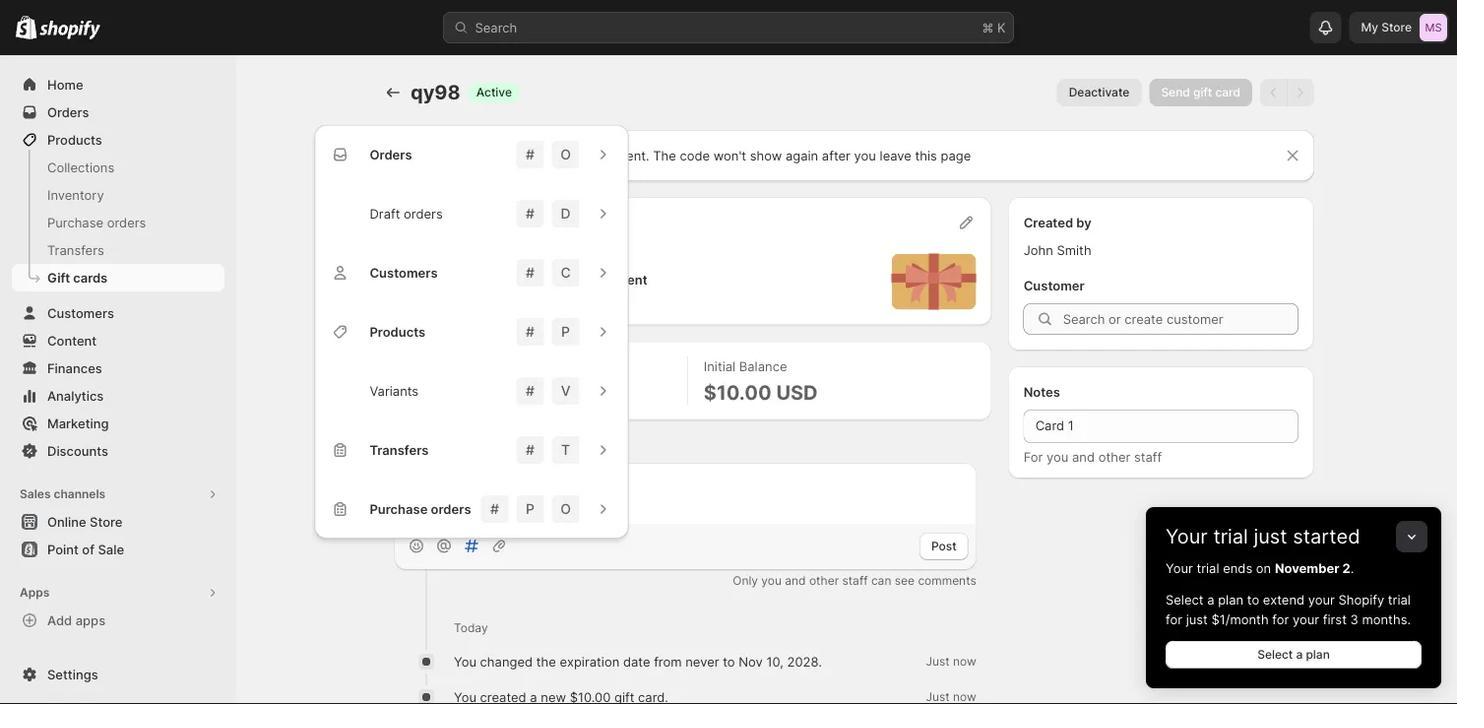 Task type: describe. For each thing, give the bounding box(es) containing it.
send gift card
[[1161, 85, 1241, 99]]

see
[[895, 573, 915, 588]]

trial for ends
[[1197, 560, 1220, 576]]

$1/month
[[1212, 611, 1269, 627]]

k
[[997, 20, 1006, 35]]

cards
[[73, 270, 107, 285]]

select for select a plan to extend your shopify trial for just $1/month for your first 3 months.
[[1166, 592, 1204, 607]]

dxxr
[[395, 213, 438, 237]]

1 vertical spatial transfers
[[370, 442, 429, 457]]

your trial just started element
[[1146, 558, 1442, 688]]

add
[[47, 612, 72, 628]]

1 horizontal spatial shopify image
[[40, 20, 101, 40]]

next image
[[1291, 83, 1311, 102]]

initial
[[704, 359, 736, 374]]

gift cards link
[[12, 264, 225, 291]]

1 horizontal spatial smith
[[1057, 242, 1092, 257]]

code
[[680, 148, 710, 163]]

customer
[[1024, 278, 1085, 293]]

for gift card recipient. the code won't show again after you leave this page
[[515, 148, 971, 163]]

variants
[[370, 383, 419, 398]]

point of sale link
[[12, 536, 225, 563]]

1 vertical spatial orders
[[370, 147, 412, 162]]

2 just now from the top
[[926, 690, 976, 704]]

sales channels button
[[12, 481, 225, 508]]

recipient.
[[593, 148, 649, 163]]

0 horizontal spatial customers
[[47, 305, 114, 321]]

Leave a comment... text field
[[455, 484, 965, 504]]

apps
[[76, 612, 105, 628]]

you
[[454, 654, 477, 669]]

discounts link
[[12, 437, 225, 465]]

2028.
[[787, 654, 822, 669]]

discounts
[[47, 443, 108, 458]]

⌘ k
[[982, 20, 1006, 35]]

trial for just
[[1213, 524, 1248, 548]]

deactivate button
[[1057, 79, 1142, 106]]

0 vertical spatial your
[[1308, 592, 1335, 607]]

online
[[47, 514, 86, 529]]

home
[[47, 77, 83, 92]]

1 o from the top
[[560, 146, 571, 163]]

customers link
[[12, 299, 225, 327]]

analytics link
[[12, 382, 225, 410]]

extend
[[1263, 592, 1305, 607]]

collections link
[[12, 154, 225, 181]]

store for my store
[[1382, 20, 1412, 34]]

your trial ends on november 2 .
[[1166, 560, 1354, 576]]

show
[[750, 148, 782, 163]]

0 horizontal spatial for
[[519, 148, 536, 163]]

after
[[822, 148, 851, 163]]

just inside dropdown button
[[1254, 524, 1288, 548]]

balance
[[739, 359, 787, 374]]

this
[[915, 148, 937, 163]]

apps
[[20, 585, 50, 600]]

point of sale
[[47, 542, 124, 557]]

john inside john smith text field
[[478, 486, 508, 501]]

select a plan link
[[1166, 641, 1422, 669]]

your trial just started
[[1166, 524, 1360, 548]]

never
[[686, 654, 719, 669]]

ends
[[1223, 560, 1253, 576]]

you changed the expiration date from never to nov 10, 2028.
[[454, 654, 822, 669]]

home link
[[12, 71, 225, 98]]

you for for you and other staff
[[1047, 449, 1069, 464]]

post
[[931, 539, 957, 553]]

select for select a plan
[[1258, 647, 1293, 662]]

you for only you and other staff can see comments
[[761, 573, 782, 588]]

t
[[561, 441, 570, 458]]

gift cards
[[47, 270, 107, 285]]

gift for send
[[1193, 85, 1212, 99]]

0 horizontal spatial to
[[723, 654, 735, 669]]

only you and other staff can see comments
[[733, 573, 976, 588]]

deactivate
[[1069, 85, 1130, 99]]

jrjv
[[443, 213, 473, 237]]

1 vertical spatial products
[[370, 324, 426, 339]]

1 horizontal spatial john
[[1024, 242, 1053, 257]]

1 horizontal spatial qy98
[[524, 213, 574, 237]]

2 horizontal spatial for
[[1272, 611, 1289, 627]]

0 vertical spatial you
[[854, 148, 876, 163]]

months.
[[1362, 611, 1411, 627]]

gift for for
[[539, 148, 559, 163]]

p for products
[[561, 323, 570, 340]]

sale
[[98, 542, 124, 557]]

november
[[1275, 560, 1340, 576]]

# for orders
[[526, 146, 535, 163]]

won't
[[714, 148, 746, 163]]

10,
[[767, 654, 784, 669]]

Search or create customer text field
[[1063, 303, 1299, 335]]

0 horizontal spatial transfers
[[47, 242, 104, 257]]

your for your trial just started
[[1166, 524, 1208, 548]]

active
[[476, 85, 512, 99]]

dxxr jrjv v3jg qy98 button
[[395, 213, 574, 237]]

send gift card button
[[1149, 79, 1253, 106]]

of
[[82, 542, 94, 557]]

online store button
[[0, 508, 236, 536]]

# for customers
[[526, 264, 535, 281]]

a for select a plan
[[1296, 647, 1303, 662]]

expiry
[[395, 272, 434, 288]]

apps button
[[12, 579, 225, 607]]

on
[[1256, 560, 1271, 576]]

the
[[536, 654, 556, 669]]

timeline
[[407, 438, 464, 454]]

settings
[[47, 667, 98, 682]]

online store link
[[12, 508, 225, 536]]

can
[[871, 573, 892, 588]]

.
[[1351, 560, 1354, 576]]

sales channels
[[20, 487, 105, 501]]

staff for only you and other staff can see comments
[[842, 573, 868, 588]]

nov
[[739, 654, 763, 669]]

2 now from the top
[[953, 690, 976, 704]]

0 vertical spatial qy98
[[411, 80, 461, 104]]

expiration
[[560, 654, 620, 669]]

other for for
[[1099, 449, 1131, 464]]

1 $10.00 from the left
[[395, 380, 463, 404]]

0 horizontal spatial shopify image
[[16, 15, 37, 39]]

your for your trial ends on november 2 .
[[1166, 560, 1193, 576]]

post button
[[920, 533, 969, 560]]

add apps button
[[12, 607, 225, 634]]

purchase orders link
[[12, 209, 225, 236]]

for you and other staff
[[1024, 449, 1162, 464]]

1 vertical spatial purchase orders
[[370, 501, 471, 516]]



Task type: vqa. For each thing, say whether or not it's contained in the screenshot.


Task type: locate. For each thing, give the bounding box(es) containing it.
0 vertical spatial customers
[[370, 265, 438, 280]]

0 vertical spatial transfers
[[47, 242, 104, 257]]

select down the select a plan to extend your shopify trial for just $1/month for your first 3 months.
[[1258, 647, 1293, 662]]

smith inside text field
[[511, 486, 546, 501]]

1 horizontal spatial store
[[1382, 20, 1412, 34]]

plan inside select a plan link
[[1306, 647, 1330, 662]]

orders
[[404, 206, 443, 221], [107, 215, 146, 230], [431, 501, 471, 516]]

purchase down the inventory
[[47, 215, 103, 230]]

0 vertical spatial card
[[1216, 85, 1241, 99]]

# for purchase orders
[[490, 501, 499, 517]]

first
[[1323, 611, 1347, 627]]

only
[[733, 573, 758, 588]]

again
[[786, 148, 818, 163]]

orders down home
[[47, 104, 89, 120]]

purchase inside "link"
[[47, 215, 103, 230]]

0 vertical spatial p
[[561, 323, 570, 340]]

0 horizontal spatial date
[[437, 272, 465, 288]]

0 vertical spatial and
[[1072, 449, 1095, 464]]

by
[[1077, 215, 1092, 230]]

initial balance $10.00 usd
[[704, 359, 818, 404]]

orders link
[[12, 98, 225, 126]]

1 horizontal spatial select
[[1258, 647, 1293, 662]]

0 horizontal spatial staff
[[842, 573, 868, 588]]

transfers
[[47, 242, 104, 257], [370, 442, 429, 457]]

your up first
[[1308, 592, 1335, 607]]

card left recipient. at the left of the page
[[563, 148, 590, 163]]

# for products
[[526, 323, 535, 340]]

point
[[47, 542, 79, 557]]

1 vertical spatial smith
[[511, 486, 546, 501]]

p for purchase orders
[[526, 501, 535, 517]]

orders down inventory 'link'
[[107, 215, 146, 230]]

products down expiry
[[370, 324, 426, 339]]

1 just now from the top
[[926, 654, 976, 668]]

$10.00 up 'timeline'
[[395, 380, 463, 404]]

0 vertical spatial a
[[1207, 592, 1215, 607]]

1 horizontal spatial a
[[1296, 647, 1303, 662]]

1 vertical spatial staff
[[842, 573, 868, 588]]

the
[[653, 148, 676, 163]]

date right expiry
[[437, 272, 465, 288]]

0 horizontal spatial orders
[[47, 104, 89, 120]]

0 vertical spatial products
[[47, 132, 102, 147]]

purchase orders inside "link"
[[47, 215, 146, 230]]

1 vertical spatial o
[[560, 501, 571, 517]]

2 usd from the left
[[776, 380, 818, 404]]

store inside online store link
[[90, 514, 122, 529]]

1 vertical spatial a
[[1296, 647, 1303, 662]]

trial
[[1213, 524, 1248, 548], [1197, 560, 1220, 576], [1388, 592, 1411, 607]]

gift right send
[[1193, 85, 1212, 99]]

1 now from the top
[[953, 654, 976, 668]]

1 vertical spatial john
[[478, 486, 508, 501]]

select down your trial ends on november 2 . at the right bottom
[[1166, 592, 1204, 607]]

john right avatar with initials j s
[[478, 486, 508, 501]]

1 vertical spatial select
[[1258, 647, 1293, 662]]

⌘
[[982, 20, 994, 35]]

store right my
[[1382, 20, 1412, 34]]

1 vertical spatial purchase
[[370, 501, 428, 516]]

select a plan
[[1258, 647, 1330, 662]]

v3jg
[[477, 213, 520, 237]]

1 just from the top
[[926, 654, 950, 668]]

finances link
[[12, 354, 225, 382]]

plan inside the select a plan to extend your shopify trial for just $1/month for your first 3 months.
[[1218, 592, 1244, 607]]

1 horizontal spatial orders
[[370, 147, 412, 162]]

1 horizontal spatial date
[[623, 654, 650, 669]]

1 vertical spatial customers
[[47, 305, 114, 321]]

trial inside the select a plan to extend your shopify trial for just $1/month for your first 3 months.
[[1388, 592, 1411, 607]]

for up v3jg
[[519, 148, 536, 163]]

and right for
[[1072, 449, 1095, 464]]

2 horizontal spatial you
[[1047, 449, 1069, 464]]

online store
[[47, 514, 122, 529]]

1 vertical spatial date
[[623, 654, 650, 669]]

0 horizontal spatial other
[[809, 573, 839, 588]]

1 horizontal spatial card
[[1216, 85, 1241, 99]]

1 vertical spatial plan
[[1306, 647, 1330, 662]]

1 horizontal spatial other
[[1099, 449, 1131, 464]]

0 horizontal spatial you
[[761, 573, 782, 588]]

3
[[1350, 611, 1359, 627]]

john smith
[[1024, 242, 1092, 257], [478, 486, 546, 501]]

orders inside "link"
[[107, 215, 146, 230]]

usd inside initial balance $10.00 usd
[[776, 380, 818, 404]]

1 horizontal spatial staff
[[1134, 449, 1162, 464]]

date
[[437, 272, 465, 288], [623, 654, 650, 669]]

# for transfers
[[526, 441, 535, 458]]

1 horizontal spatial gift
[[1193, 85, 1212, 99]]

$10.00 inside initial balance $10.00 usd
[[704, 380, 772, 404]]

content link
[[12, 327, 225, 354]]

0 vertical spatial o
[[560, 146, 571, 163]]

0 vertical spatial plan
[[1218, 592, 1244, 607]]

card inside button
[[1216, 85, 1241, 99]]

purchase
[[47, 215, 103, 230], [370, 501, 428, 516]]

o left recipient. at the left of the page
[[560, 146, 571, 163]]

1 vertical spatial now
[[953, 690, 976, 704]]

0 horizontal spatial $10.00
[[395, 380, 463, 404]]

1 vertical spatial trial
[[1197, 560, 1220, 576]]

orders down 'timeline'
[[431, 501, 471, 516]]

1 vertical spatial store
[[90, 514, 122, 529]]

draft
[[370, 206, 400, 221]]

john smith down created by
[[1024, 242, 1092, 257]]

other left 'can'
[[809, 573, 839, 588]]

staff left 'can'
[[842, 573, 868, 588]]

john smith right avatar with initials j s
[[478, 486, 546, 501]]

gift
[[47, 270, 70, 285]]

1 vertical spatial qy98
[[524, 213, 574, 237]]

your left first
[[1293, 611, 1320, 627]]

$10.00 down initial
[[704, 380, 772, 404]]

1 vertical spatial just
[[926, 690, 950, 704]]

to left nov
[[723, 654, 735, 669]]

plan for select a plan to extend your shopify trial for just $1/month for your first 3 months.
[[1218, 592, 1244, 607]]

#
[[526, 146, 535, 163], [526, 205, 535, 222], [526, 264, 535, 281], [526, 323, 535, 340], [526, 382, 535, 399], [526, 441, 535, 458], [490, 501, 499, 517]]

0 horizontal spatial store
[[90, 514, 122, 529]]

0 vertical spatial john smith
[[1024, 242, 1092, 257]]

0 horizontal spatial purchase orders
[[47, 215, 146, 230]]

1 vertical spatial and
[[785, 573, 806, 588]]

you right for
[[1047, 449, 1069, 464]]

a for select a plan to extend your shopify trial for just $1/month for your first 3 months.
[[1207, 592, 1215, 607]]

0 horizontal spatial gift
[[539, 148, 559, 163]]

comments
[[918, 573, 976, 588]]

select a plan to extend your shopify trial for just $1/month for your first 3 months.
[[1166, 592, 1411, 627]]

1 vertical spatial to
[[723, 654, 735, 669]]

and right "only"
[[785, 573, 806, 588]]

1 usd from the left
[[467, 380, 509, 404]]

staff down add a note text box
[[1134, 449, 1162, 464]]

gift left recipient. at the left of the page
[[539, 148, 559, 163]]

finances
[[47, 360, 102, 376]]

purchase down 'timeline'
[[370, 501, 428, 516]]

customers
[[370, 265, 438, 280], [47, 305, 114, 321]]

avatar with initials j s image
[[407, 476, 443, 512]]

add apps
[[47, 612, 105, 628]]

products up collections
[[47, 132, 102, 147]]

a up $1/month in the bottom of the page
[[1207, 592, 1215, 607]]

today
[[454, 621, 488, 635]]

just
[[926, 654, 950, 668], [926, 690, 950, 704]]

started
[[1293, 524, 1360, 548]]

customers down dxxr
[[370, 265, 438, 280]]

channels
[[54, 487, 105, 501]]

my store image
[[1420, 14, 1447, 41]]

search
[[475, 20, 517, 35]]

usd down balance
[[776, 380, 818, 404]]

just left $1/month in the bottom of the page
[[1186, 611, 1208, 627]]

transfers up avatar with initials j s
[[370, 442, 429, 457]]

and
[[1072, 449, 1095, 464], [785, 573, 806, 588]]

for left $1/month in the bottom of the page
[[1166, 611, 1183, 627]]

recipient
[[589, 272, 648, 288]]

0 vertical spatial just
[[926, 654, 950, 668]]

gift inside button
[[1193, 85, 1212, 99]]

2 your from the top
[[1166, 560, 1193, 576]]

0 horizontal spatial a
[[1207, 592, 1215, 607]]

orders right "draft"
[[404, 206, 443, 221]]

0 vertical spatial now
[[953, 654, 976, 668]]

0 vertical spatial gift
[[1193, 85, 1212, 99]]

1 vertical spatial just
[[1186, 611, 1208, 627]]

to inside the select a plan to extend your shopify trial for just $1/month for your first 3 months.
[[1247, 592, 1260, 607]]

1 horizontal spatial john smith
[[1024, 242, 1092, 257]]

Add a note text field
[[1024, 410, 1299, 443]]

plan for select a plan
[[1306, 647, 1330, 662]]

customers up content
[[47, 305, 114, 321]]

smith
[[1057, 242, 1092, 257], [511, 486, 546, 501]]

changed
[[480, 654, 533, 669]]

0 vertical spatial orders
[[47, 104, 89, 120]]

0 vertical spatial store
[[1382, 20, 1412, 34]]

1 vertical spatial john smith
[[478, 486, 546, 501]]

products
[[47, 132, 102, 147], [370, 324, 426, 339]]

your
[[1308, 592, 1335, 607], [1293, 611, 1320, 627]]

dxxr jrjv v3jg qy98
[[395, 213, 574, 237]]

0 vertical spatial your
[[1166, 524, 1208, 548]]

1 horizontal spatial purchase
[[370, 501, 428, 516]]

0 vertical spatial date
[[437, 272, 465, 288]]

your inside dropdown button
[[1166, 524, 1208, 548]]

orders up "draft"
[[370, 147, 412, 162]]

1 horizontal spatial products
[[370, 324, 426, 339]]

your trial just started button
[[1146, 507, 1442, 548]]

0 vertical spatial staff
[[1134, 449, 1162, 464]]

shopify
[[1339, 592, 1385, 607]]

card for send
[[1216, 85, 1241, 99]]

my store
[[1361, 20, 1412, 34]]

other
[[1099, 449, 1131, 464], [809, 573, 839, 588]]

inventory link
[[12, 181, 225, 209]]

1 vertical spatial card
[[563, 148, 590, 163]]

1 horizontal spatial $10.00
[[704, 380, 772, 404]]

your
[[1166, 524, 1208, 548], [1166, 560, 1193, 576]]

$10.00 usd
[[395, 380, 509, 404]]

analytics
[[47, 388, 104, 403]]

plan up $1/month in the bottom of the page
[[1218, 592, 1244, 607]]

purchase orders down the inventory
[[47, 215, 146, 230]]

just up the on
[[1254, 524, 1288, 548]]

point of sale button
[[0, 536, 236, 563]]

qy98 up c
[[524, 213, 574, 237]]

0 horizontal spatial john smith
[[478, 486, 546, 501]]

1 horizontal spatial to
[[1247, 592, 1260, 607]]

and for only
[[785, 573, 806, 588]]

1 horizontal spatial just
[[1254, 524, 1288, 548]]

john smith inside text field
[[478, 486, 546, 501]]

from
[[654, 654, 682, 669]]

o down the t
[[560, 501, 571, 517]]

2 o from the top
[[560, 501, 571, 517]]

trial up months.
[[1388, 592, 1411, 607]]

0 vertical spatial john
[[1024, 242, 1053, 257]]

plan down first
[[1306, 647, 1330, 662]]

just inside the select a plan to extend your shopify trial for just $1/month for your first 3 months.
[[1186, 611, 1208, 627]]

my
[[1361, 20, 1379, 34]]

0 horizontal spatial usd
[[467, 380, 509, 404]]

purchase orders
[[47, 215, 146, 230], [370, 501, 471, 516]]

other down add a note text box
[[1099, 449, 1131, 464]]

0 vertical spatial trial
[[1213, 524, 1248, 548]]

2 $10.00 from the left
[[704, 380, 772, 404]]

leave
[[880, 148, 912, 163]]

a
[[1207, 592, 1215, 607], [1296, 647, 1303, 662]]

0 horizontal spatial and
[[785, 573, 806, 588]]

2 just from the top
[[926, 690, 950, 704]]

1 vertical spatial you
[[1047, 449, 1069, 464]]

and for for
[[1072, 449, 1095, 464]]

2 vertical spatial trial
[[1388, 592, 1411, 607]]

transfers up gift cards
[[47, 242, 104, 257]]

john down created
[[1024, 242, 1053, 257]]

0 horizontal spatial products
[[47, 132, 102, 147]]

marketing link
[[12, 410, 225, 437]]

expiry date
[[395, 272, 465, 288]]

send
[[1161, 85, 1190, 99]]

purchase orders down 'timeline'
[[370, 501, 471, 516]]

you right "only"
[[761, 573, 782, 588]]

1 horizontal spatial transfers
[[370, 442, 429, 457]]

a inside the select a plan to extend your shopify trial for just $1/month for your first 3 months.
[[1207, 592, 1215, 607]]

collections
[[47, 160, 114, 175]]

1 vertical spatial your
[[1166, 560, 1193, 576]]

a down the select a plan to extend your shopify trial for just $1/month for your first 3 months.
[[1296, 647, 1303, 662]]

0 vertical spatial purchase orders
[[47, 215, 146, 230]]

0 vertical spatial select
[[1166, 592, 1204, 607]]

to up $1/month in the bottom of the page
[[1247, 592, 1260, 607]]

p
[[561, 323, 570, 340], [526, 501, 535, 517]]

created by
[[1024, 215, 1092, 230]]

1 horizontal spatial and
[[1072, 449, 1095, 464]]

0 vertical spatial just
[[1254, 524, 1288, 548]]

trial left ends
[[1197, 560, 1220, 576]]

store up sale
[[90, 514, 122, 529]]

your up your trial ends on november 2 . at the right bottom
[[1166, 524, 1208, 548]]

you right after
[[854, 148, 876, 163]]

$10.00
[[395, 380, 463, 404], [704, 380, 772, 404]]

1 horizontal spatial customers
[[370, 265, 438, 280]]

draft orders
[[370, 206, 443, 221]]

qy98 left active at left top
[[411, 80, 461, 104]]

staff for for you and other staff
[[1134, 449, 1162, 464]]

0 horizontal spatial purchase
[[47, 215, 103, 230]]

gift
[[1193, 85, 1212, 99], [539, 148, 559, 163]]

1 horizontal spatial purchase orders
[[370, 501, 471, 516]]

card left previous image
[[1216, 85, 1241, 99]]

store for online store
[[90, 514, 122, 529]]

shopify image
[[16, 15, 37, 39], [40, 20, 101, 40]]

1 horizontal spatial you
[[854, 148, 876, 163]]

previous image
[[1264, 83, 1284, 102]]

trial inside your trial just started dropdown button
[[1213, 524, 1248, 548]]

1 your from the top
[[1166, 524, 1208, 548]]

for down extend
[[1272, 611, 1289, 627]]

1 horizontal spatial usd
[[776, 380, 818, 404]]

0 vertical spatial other
[[1099, 449, 1131, 464]]

1 horizontal spatial for
[[1166, 611, 1183, 627]]

0 horizontal spatial smith
[[511, 486, 546, 501]]

your left ends
[[1166, 560, 1193, 576]]

inventory
[[47, 187, 104, 202]]

usd left v
[[467, 380, 509, 404]]

2 vertical spatial you
[[761, 573, 782, 588]]

card for for
[[563, 148, 590, 163]]

select inside the select a plan to extend your shopify trial for just $1/month for your first 3 months.
[[1166, 592, 1204, 607]]

1 vertical spatial your
[[1293, 611, 1320, 627]]

date left from
[[623, 654, 650, 669]]

trial up ends
[[1213, 524, 1248, 548]]

0 horizontal spatial john
[[478, 486, 508, 501]]

0 horizontal spatial just
[[1186, 611, 1208, 627]]

marketing
[[47, 416, 109, 431]]

other for only
[[809, 573, 839, 588]]



